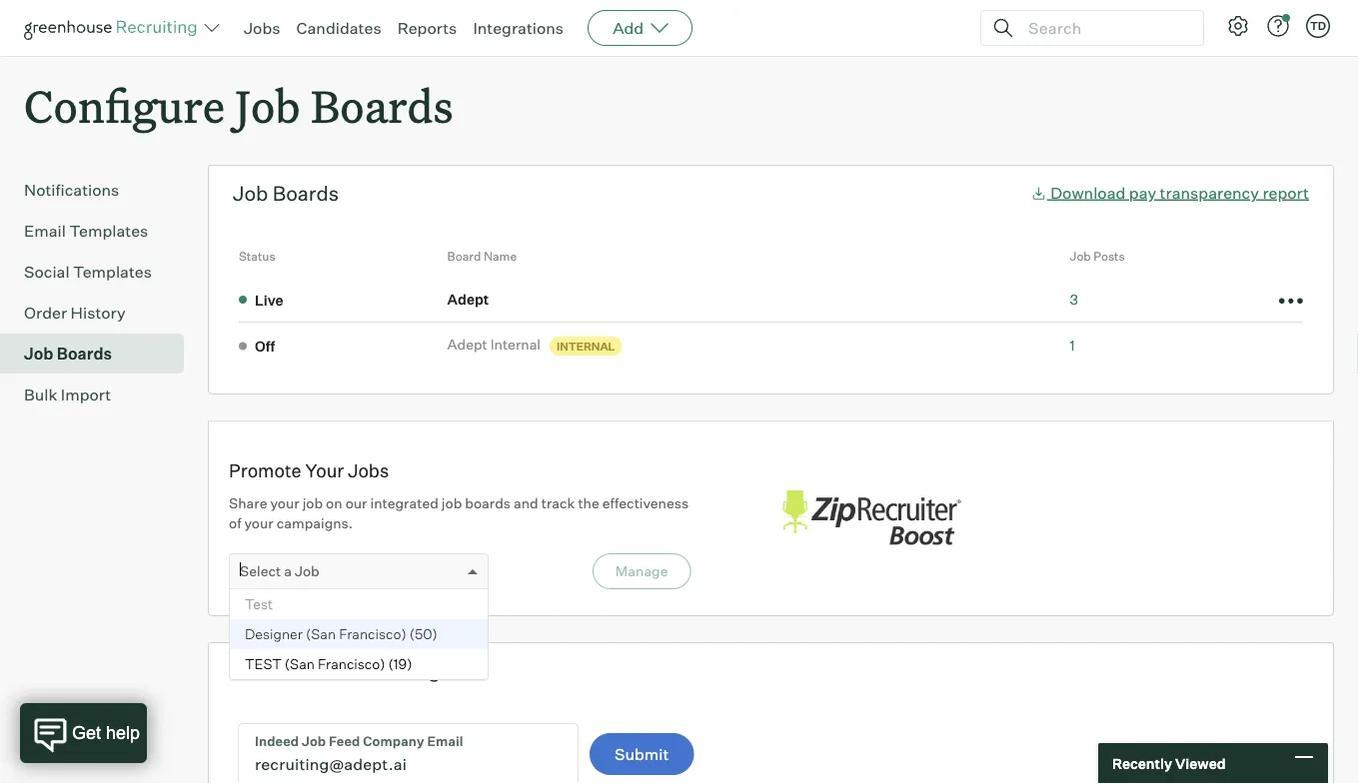 Task type: vqa. For each thing, say whether or not it's contained in the screenshot.
hire 'To' link
no



Task type: locate. For each thing, give the bounding box(es) containing it.
(san
[[306, 626, 336, 644], [285, 656, 315, 674]]

None field
[[240, 555, 245, 589]]

social templates link
[[24, 260, 176, 284]]

integrated
[[370, 495, 439, 513]]

0 vertical spatial boards
[[311, 76, 454, 135]]

3
[[1070, 291, 1079, 308]]

Indeed Job Feed Company Email text field
[[239, 725, 578, 784]]

off
[[255, 338, 275, 355]]

adept down board
[[448, 291, 489, 308]]

download
[[1051, 183, 1126, 203]]

1 vertical spatial francisco)
[[318, 656, 385, 674]]

1 vertical spatial boards
[[273, 181, 339, 206]]

job
[[303, 495, 323, 513], [442, 495, 462, 513]]

email
[[24, 221, 66, 241]]

boards down candidates
[[311, 76, 454, 135]]

0 vertical spatial jobs
[[244, 18, 280, 38]]

bulk import
[[24, 385, 111, 405]]

0 vertical spatial templates
[[69, 221, 148, 241]]

notifications
[[24, 180, 119, 200]]

francisco)
[[339, 626, 407, 644], [318, 656, 385, 674]]

(san for designer
[[306, 626, 336, 644]]

job boards
[[233, 181, 339, 206], [24, 344, 112, 364]]

boards up status
[[273, 181, 339, 206]]

your
[[270, 495, 300, 513], [245, 515, 274, 533]]

share
[[229, 495, 267, 513]]

francisco) up test (san francisco) (19) option
[[339, 626, 407, 644]]

adept for adept
[[448, 291, 489, 308]]

(san up test (san francisco) (19)
[[306, 626, 336, 644]]

1 vertical spatial (san
[[285, 656, 315, 674]]

1 vertical spatial jobs
[[348, 460, 389, 482]]

boards
[[465, 495, 511, 513]]

email templates
[[24, 221, 148, 241]]

and
[[514, 495, 539, 513]]

jobs up our
[[348, 460, 389, 482]]

internal right adept internal link
[[557, 339, 616, 353]]

1 vertical spatial adept
[[448, 336, 488, 354]]

1 vertical spatial templates
[[73, 262, 152, 282]]

boards up the import
[[57, 344, 112, 364]]

the
[[578, 495, 600, 513]]

your up campaigns.
[[270, 495, 300, 513]]

integrations link
[[473, 18, 564, 38]]

your down share on the left
[[245, 515, 274, 533]]

global partner settings
[[233, 659, 451, 684]]

td
[[1311, 19, 1327, 32]]

designer (san francisco) (50) option
[[230, 620, 488, 650]]

add
[[613, 18, 644, 38]]

reports link
[[398, 18, 457, 38]]

(san for test
[[285, 656, 315, 674]]

2 adept from the top
[[448, 336, 488, 354]]

designer (san francisco) (50)
[[245, 626, 438, 644]]

1
[[1070, 337, 1076, 354]]

name
[[484, 249, 517, 264]]

jobs left candidates
[[244, 18, 280, 38]]

job boards up status
[[233, 181, 339, 206]]

0 horizontal spatial job
[[303, 495, 323, 513]]

of
[[229, 515, 241, 533]]

adept link
[[448, 290, 495, 309]]

board name
[[448, 249, 517, 264]]

0 vertical spatial (san
[[306, 626, 336, 644]]

adept internal
[[448, 336, 541, 354]]

job up campaigns.
[[303, 495, 323, 513]]

templates
[[69, 221, 148, 241], [73, 262, 152, 282]]

(50)
[[410, 626, 438, 644]]

job left boards
[[442, 495, 462, 513]]

internal down adept link on the top left
[[491, 336, 541, 354]]

job down jobs link
[[235, 76, 301, 135]]

jobs
[[244, 18, 280, 38], [348, 460, 389, 482]]

recently
[[1113, 755, 1173, 773]]

order
[[24, 303, 67, 323]]

job right a
[[295, 563, 320, 581]]

job boards up bulk import
[[24, 344, 112, 364]]

integrations
[[473, 18, 564, 38]]

2 vertical spatial boards
[[57, 344, 112, 364]]

adept
[[448, 291, 489, 308], [448, 336, 488, 354]]

0 vertical spatial francisco)
[[339, 626, 407, 644]]

1 horizontal spatial job
[[442, 495, 462, 513]]

0 vertical spatial job boards
[[233, 181, 339, 206]]

job
[[235, 76, 301, 135], [233, 181, 268, 206], [1070, 249, 1092, 264], [24, 344, 53, 364], [295, 563, 320, 581]]

candidates
[[296, 18, 382, 38]]

td button
[[1303, 10, 1335, 42]]

Search text field
[[1024, 13, 1186, 42]]

settings
[[372, 659, 451, 684]]

boards
[[311, 76, 454, 135], [273, 181, 339, 206], [57, 344, 112, 364]]

test
[[245, 656, 282, 674]]

1 vertical spatial job boards
[[24, 344, 112, 364]]

order history link
[[24, 301, 176, 325]]

adept down adept link on the top left
[[448, 336, 488, 354]]

templates up social templates link
[[69, 221, 148, 241]]

0 vertical spatial adept
[[448, 291, 489, 308]]

templates inside 'link'
[[69, 221, 148, 241]]

0 horizontal spatial job boards
[[24, 344, 112, 364]]

internal
[[491, 336, 541, 354], [557, 339, 616, 353]]

(san right test
[[285, 656, 315, 674]]

francisco) down "designer (san francisco) (50)" option
[[318, 656, 385, 674]]

francisco) for (19)
[[318, 656, 385, 674]]

test (san francisco) (19) option
[[230, 650, 488, 680]]

templates down email templates 'link'
[[73, 262, 152, 282]]

job up status
[[233, 181, 268, 206]]

board
[[448, 249, 481, 264]]

viewed
[[1176, 755, 1226, 773]]

0 horizontal spatial jobs
[[244, 18, 280, 38]]

report
[[1263, 183, 1310, 203]]

1 adept from the top
[[448, 291, 489, 308]]



Task type: describe. For each thing, give the bounding box(es) containing it.
add button
[[588, 10, 693, 46]]

social templates
[[24, 262, 152, 282]]

partner
[[298, 659, 368, 684]]

configure
[[24, 76, 225, 135]]

import
[[61, 385, 111, 405]]

templates for social templates
[[73, 262, 152, 282]]

live
[[255, 291, 284, 309]]

job up the bulk
[[24, 344, 53, 364]]

candidates link
[[296, 18, 382, 38]]

1 horizontal spatial internal
[[557, 339, 616, 353]]

job posts
[[1070, 249, 1126, 264]]

share your job on our integrated job boards and track the effectiveness of your campaigns.
[[229, 495, 689, 533]]

select a job
[[240, 563, 320, 581]]

bulk import link
[[24, 383, 176, 407]]

order history
[[24, 303, 126, 323]]

promote your jobs
[[229, 460, 389, 482]]

effectiveness
[[603, 495, 689, 513]]

your
[[305, 460, 344, 482]]

posts
[[1094, 249, 1126, 264]]

(19)
[[389, 656, 412, 674]]

test
[[245, 596, 273, 614]]

0 horizontal spatial internal
[[491, 336, 541, 354]]

configure image
[[1227, 14, 1251, 38]]

templates for email templates
[[69, 221, 148, 241]]

notifications link
[[24, 178, 176, 202]]

recently viewed
[[1113, 755, 1226, 773]]

social
[[24, 262, 70, 282]]

campaigns.
[[277, 515, 353, 533]]

boards inside job boards link
[[57, 344, 112, 364]]

status
[[239, 249, 276, 264]]

history
[[71, 303, 126, 323]]

td button
[[1307, 14, 1331, 38]]

global
[[233, 659, 293, 684]]

configure job boards
[[24, 76, 454, 135]]

email templates link
[[24, 219, 176, 243]]

download pay transparency report link
[[1032, 183, 1310, 203]]

0 vertical spatial your
[[270, 495, 300, 513]]

job boards link
[[24, 342, 176, 366]]

submit
[[615, 745, 669, 765]]

1 horizontal spatial jobs
[[348, 460, 389, 482]]

zip recruiter image
[[771, 480, 971, 558]]

jobs link
[[244, 18, 280, 38]]

reports
[[398, 18, 457, 38]]

job boards inside job boards link
[[24, 344, 112, 364]]

transparency
[[1161, 183, 1260, 203]]

1 job from the left
[[303, 495, 323, 513]]

1 vertical spatial your
[[245, 515, 274, 533]]

our
[[346, 495, 367, 513]]

download pay transparency report
[[1051, 183, 1310, 203]]

3 link
[[1070, 291, 1079, 308]]

1 link
[[1070, 337, 1076, 354]]

promote
[[229, 460, 302, 482]]

2 job from the left
[[442, 495, 462, 513]]

pay
[[1130, 183, 1157, 203]]

1 horizontal spatial job boards
[[233, 181, 339, 206]]

francisco) for (50)
[[339, 626, 407, 644]]

track
[[542, 495, 575, 513]]

adept for adept internal
[[448, 336, 488, 354]]

designer
[[245, 626, 303, 644]]

submit button
[[590, 734, 694, 776]]

greenhouse recruiting image
[[24, 16, 204, 40]]

job left posts
[[1070, 249, 1092, 264]]

bulk
[[24, 385, 57, 405]]

adept internal link
[[448, 335, 547, 355]]

select
[[240, 563, 281, 581]]

test (san francisco) (19)
[[245, 656, 412, 674]]

on
[[326, 495, 343, 513]]

a
[[284, 563, 292, 581]]



